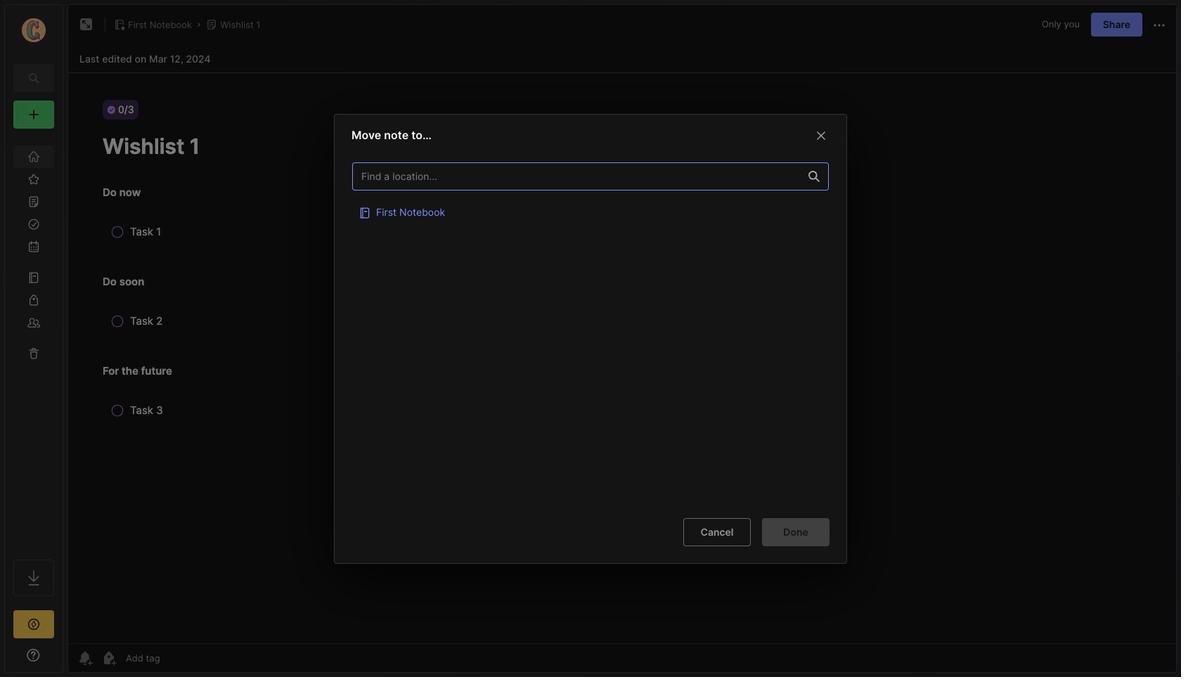 Task type: describe. For each thing, give the bounding box(es) containing it.
Find a location… text field
[[353, 164, 800, 188]]

close image
[[813, 127, 830, 144]]

edit search image
[[25, 70, 42, 87]]

Note Editor text field
[[68, 72, 1177, 644]]

cell inside find a location field
[[352, 197, 829, 225]]



Task type: vqa. For each thing, say whether or not it's contained in the screenshot.
Terms of Service link
no



Task type: locate. For each thing, give the bounding box(es) containing it.
add tag image
[[101, 650, 117, 667]]

Find a location field
[[345, 155, 836, 506]]

main element
[[0, 0, 68, 677]]

home image
[[27, 150, 41, 164]]

upgrade image
[[25, 616, 42, 633]]

tree
[[5, 137, 63, 547]]

cell
[[352, 197, 829, 225]]

add a reminder image
[[77, 650, 94, 667]]

note window element
[[68, 4, 1177, 673]]

tree inside main element
[[5, 137, 63, 547]]

expand note image
[[78, 16, 95, 33]]



